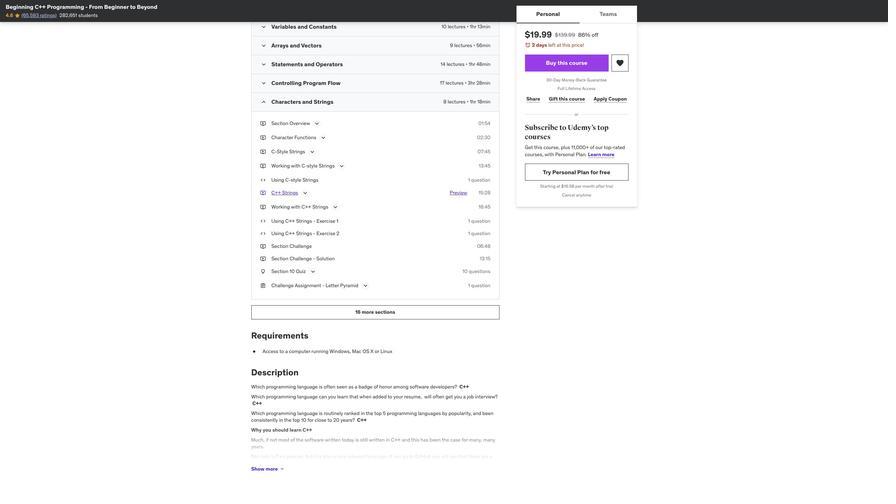 Task type: locate. For each thing, give the bounding box(es) containing it.
buy
[[546, 59, 556, 66]]

0 horizontal spatial for
[[307, 417, 314, 424]]

a right the are
[[490, 454, 492, 460]]

c- down character on the top
[[271, 149, 277, 155]]

2 vertical spatial c-
[[285, 177, 291, 183]]

using up c++ strings
[[271, 177, 284, 183]]

challenge for section challenge
[[290, 243, 312, 249]]

course inside button
[[569, 59, 587, 66]]

1 vertical spatial learn
[[290, 427, 301, 434]]

you right if
[[393, 454, 401, 460]]

language inside which programming language can you learn that when added to your resume,  will often get you a job interview?
[[297, 394, 318, 400]]

1 horizontal spatial top
[[374, 411, 382, 417]]

is up close
[[319, 411, 323, 417]]

working with c-style strings
[[271, 163, 335, 169]]

the left the case
[[442, 437, 449, 443]]

this inside why you should learn c++ much, if not most of the software written today is still written in c++ and this has been the case for many, many years. not only is c++ popular, but it is also a very relevant language. if you go to github you will see that there are a huge number of active c++ repositories and c++ is also extremely active on stack overflow.
[[411, 437, 419, 443]]

written left the today
[[325, 437, 341, 443]]

1 horizontal spatial often
[[433, 394, 444, 400]]

our
[[596, 144, 603, 151]]

1 question for using c-style strings
[[468, 177, 491, 183]]

2 small image from the top
[[260, 42, 267, 49]]

1 vertical spatial for
[[307, 417, 314, 424]]

not
[[270, 437, 277, 443]]

0 horizontal spatial in
[[279, 417, 283, 424]]

for left close
[[307, 417, 314, 424]]

learn
[[588, 151, 601, 158]]

0 vertical spatial section
[[271, 120, 288, 127]]

using c++ strings - exercise 1
[[271, 218, 338, 224]]

small image up small image
[[260, 80, 267, 87]]

to left 'your'
[[388, 394, 392, 400]]

plus
[[561, 144, 570, 151]]

1 horizontal spatial more
[[362, 309, 374, 316]]

1 vertical spatial which
[[251, 394, 265, 400]]

• left '13min'
[[467, 23, 469, 30]]

language left seen
[[297, 384, 318, 390]]

3 using from the top
[[271, 230, 284, 237]]

show
[[251, 466, 265, 472]]

this right gift at the right
[[559, 96, 568, 102]]

language inside which programming language is routinely ranked in the top 5 programming languages by popularity, and been consistently in the top 10 for close to 20 years?
[[297, 411, 318, 417]]

1 horizontal spatial access
[[582, 86, 596, 91]]

2 horizontal spatial more
[[602, 151, 615, 158]]

0 horizontal spatial access
[[263, 348, 278, 355]]

1hr
[[470, 23, 476, 30], [469, 61, 475, 67], [470, 99, 476, 105]]

0 vertical spatial top
[[597, 123, 609, 132]]

that inside why you should learn c++ much, if not most of the software written today is still written in c++ and this has been the case for many, many years. not only is c++ popular, but it is also a very relevant language. if you go to github you will see that there are a huge number of active c++ repositories and c++ is also extremely active on stack overflow.
[[458, 454, 467, 460]]

to down requirements on the bottom
[[279, 348, 284, 355]]

statements
[[271, 61, 303, 68]]

show lecture description image
[[314, 120, 321, 127], [320, 134, 327, 141], [302, 190, 309, 197], [332, 204, 339, 211], [309, 268, 316, 275]]

13:45
[[479, 163, 491, 169]]

and inside which programming language is routinely ranked in the top 5 programming languages by popularity, and been consistently in the top 10 for close to 20 years?
[[473, 411, 481, 417]]

1 vertical spatial 1hr
[[469, 61, 475, 67]]

personal up $19.99
[[536, 10, 560, 18]]

2 vertical spatial personal
[[552, 169, 576, 176]]

2 horizontal spatial c-
[[302, 163, 307, 169]]

a left very
[[333, 454, 336, 460]]

beginner
[[104, 3, 129, 10]]

2 section from the top
[[271, 243, 288, 249]]

1 horizontal spatial show lecture description image
[[338, 163, 345, 170]]

4 1 question from the top
[[468, 283, 491, 289]]

also up the repositories
[[323, 454, 332, 460]]

plan
[[577, 169, 589, 176]]

left
[[548, 42, 556, 48]]

language for often
[[297, 384, 318, 390]]

this for buy
[[558, 59, 568, 66]]

and down "vectors"
[[304, 61, 314, 68]]

challenge assignment - letter pyramid
[[271, 283, 358, 289]]

xsmall image
[[260, 149, 266, 155], [260, 163, 266, 170], [260, 177, 266, 184], [260, 218, 266, 225], [260, 230, 266, 237], [260, 243, 266, 250], [260, 283, 266, 289], [251, 348, 257, 355], [279, 467, 285, 472]]

0 horizontal spatial style
[[291, 177, 301, 183]]

exercise for 1
[[316, 218, 335, 224]]

5 xsmall image from the top
[[260, 256, 266, 263]]

2 vertical spatial language
[[297, 411, 318, 417]]

1 horizontal spatial software
[[410, 384, 429, 390]]

$139.99
[[555, 31, 575, 38]]

small image
[[260, 23, 267, 30], [260, 42, 267, 49], [260, 61, 267, 68], [260, 80, 267, 87]]

1
[[468, 177, 470, 183], [336, 218, 338, 224], [468, 218, 470, 224], [468, 230, 470, 237], [468, 283, 470, 289]]

often left get
[[433, 394, 444, 400]]

3 1 question from the top
[[468, 230, 491, 237]]

1 horizontal spatial written
[[369, 437, 385, 443]]

show lecture description image for character functions
[[320, 134, 327, 141]]

personal button
[[516, 6, 580, 23]]

try
[[543, 169, 551, 176]]

2 course from the top
[[569, 96, 585, 102]]

access down requirements on the bottom
[[263, 348, 278, 355]]

of left honor
[[374, 384, 378, 390]]

xsmall image for c++
[[260, 190, 266, 196]]

1 written from the left
[[325, 437, 341, 443]]

2 active from the left
[[398, 461, 411, 467]]

• left 56min
[[473, 42, 475, 49]]

1 xsmall image from the top
[[260, 120, 266, 127]]

0 vertical spatial with
[[545, 151, 554, 158]]

1 vertical spatial using
[[271, 218, 284, 224]]

languages
[[418, 411, 441, 417]]

very
[[337, 454, 346, 460]]

1hr for statements and operators
[[469, 61, 475, 67]]

get this course, plus 11,000+ of our top-rated courses, with personal plan.
[[525, 144, 625, 158]]

1 vertical spatial also
[[365, 461, 374, 467]]

1 horizontal spatial been
[[482, 411, 494, 417]]

9 lectures • 56min
[[450, 42, 491, 49]]

in inside why you should learn c++ much, if not most of the software written today is still written in c++ and this has been the case for many, many years. not only is c++ popular, but it is also a very relevant language. if you go to github you will see that there are a huge number of active c++ repositories and c++ is also extremely active on stack overflow.
[[386, 437, 390, 443]]

0 vertical spatial or
[[575, 112, 579, 117]]

10
[[441, 23, 447, 30], [290, 268, 295, 275], [462, 268, 468, 275], [301, 417, 306, 424]]

show more
[[251, 466, 278, 472]]

apply
[[594, 96, 607, 102]]

0 horizontal spatial learn
[[290, 427, 301, 434]]

- for beginner
[[85, 3, 88, 10]]

exercise down using c++ strings - exercise 1
[[316, 230, 335, 237]]

- down using c++ strings - exercise 1
[[313, 230, 315, 237]]

a left "job"
[[463, 394, 466, 400]]

this left has
[[411, 437, 419, 443]]

0 vertical spatial more
[[602, 151, 615, 158]]

1 vertical spatial language
[[297, 394, 318, 400]]

routinely
[[324, 411, 343, 417]]

in right the ranked
[[361, 411, 365, 417]]

3 which from the top
[[251, 411, 265, 417]]

buy this course button
[[525, 54, 609, 71]]

using c-style strings
[[271, 177, 318, 183]]

using up section challenge
[[271, 230, 284, 237]]

2 xsmall image from the top
[[260, 134, 266, 141]]

question up 15:28
[[471, 177, 491, 183]]

0 vertical spatial which
[[251, 384, 265, 390]]

2 working from the top
[[271, 204, 290, 210]]

subscribe
[[525, 123, 558, 132]]

07:45
[[478, 149, 491, 155]]

2 1 question from the top
[[468, 218, 491, 224]]

• for characters and strings
[[467, 99, 469, 105]]

challenge up the section challenge - solution
[[290, 243, 312, 249]]

been right has
[[430, 437, 441, 443]]

1 working from the top
[[271, 163, 290, 169]]

2 exercise from the top
[[316, 230, 335, 237]]

1 horizontal spatial 2
[[532, 42, 535, 48]]

2 vertical spatial in
[[386, 437, 390, 443]]

this inside "get this course, plus 11,000+ of our top-rated courses, with personal plan."
[[534, 144, 542, 151]]

more right 16
[[362, 309, 374, 316]]

• left 18min
[[467, 99, 469, 105]]

question down 16:45 on the right top of page
[[471, 218, 491, 224]]

0 vertical spatial c-
[[271, 149, 277, 155]]

to inside subscribe to udemy's top courses
[[559, 123, 566, 132]]

subscribe to udemy's top courses
[[525, 123, 609, 141]]

show lecture description image right functions
[[320, 134, 327, 141]]

14 lectures • 1hr 48min
[[441, 61, 491, 67]]

you up "if"
[[263, 427, 271, 434]]

back
[[576, 77, 586, 82]]

1 horizontal spatial c-
[[285, 177, 291, 183]]

1 horizontal spatial active
[[398, 461, 411, 467]]

small image left statements at left top
[[260, 61, 267, 68]]

will
[[441, 454, 448, 460]]

top inside subscribe to udemy's top courses
[[597, 123, 609, 132]]

interview?
[[475, 394, 498, 400]]

been down interview?
[[482, 411, 494, 417]]

as
[[349, 384, 354, 390]]

this inside gift this course link
[[559, 96, 568, 102]]

which inside which programming language is routinely ranked in the top 5 programming languages by popularity, and been consistently in the top 10 for close to 20 years?
[[251, 411, 265, 417]]

1 vertical spatial course
[[569, 96, 585, 102]]

personal up $16.58
[[552, 169, 576, 176]]

learn inside which programming language can you learn that when added to your resume,  will often get you a job interview?
[[337, 394, 348, 400]]

0 vertical spatial software
[[410, 384, 429, 390]]

top left close
[[293, 417, 300, 424]]

1 vertical spatial that
[[458, 454, 467, 460]]

which
[[251, 384, 265, 390], [251, 394, 265, 400], [251, 411, 265, 417]]

section
[[271, 120, 288, 127], [271, 243, 288, 249], [271, 256, 288, 262]]

at
[[557, 42, 561, 48], [557, 184, 560, 189]]

show lecture description image up working with c++ strings
[[302, 190, 309, 197]]

why you should learn c++ much, if not most of the software written today is still written in c++ and this has been the case for many, many years. not only is c++ popular, but it is also a very relevant language. if you go to github you will see that there are a huge number of active c++ repositories and c++ is also extremely active on stack overflow.
[[251, 427, 495, 467]]

software up it is
[[305, 437, 324, 443]]

wishlist image
[[616, 59, 624, 67]]

computer
[[289, 348, 310, 355]]

1 exercise from the top
[[316, 218, 335, 224]]

section challenge
[[271, 243, 312, 249]]

this for get
[[534, 144, 542, 151]]

1 section from the top
[[271, 120, 288, 127]]

0 horizontal spatial software
[[305, 437, 324, 443]]

0 vertical spatial language
[[297, 384, 318, 390]]

0 vertical spatial access
[[582, 86, 596, 91]]

c++
[[35, 3, 46, 10], [271, 190, 281, 196], [302, 204, 311, 210], [285, 218, 295, 224], [285, 230, 295, 237], [459, 384, 469, 390], [252, 401, 263, 407], [356, 417, 367, 424], [303, 427, 312, 434], [391, 437, 401, 443], [276, 454, 285, 460], [302, 461, 311, 467], [349, 461, 359, 467]]

lectures for controlling program flow
[[446, 80, 464, 86]]

challenge down ​section
[[271, 283, 294, 289]]

1 question from the top
[[471, 177, 491, 183]]

0 vertical spatial using
[[271, 177, 284, 183]]

2 vertical spatial for
[[462, 437, 468, 443]]

exercise up using c++ strings - exercise 2
[[316, 218, 335, 224]]

1 horizontal spatial in
[[361, 411, 365, 417]]

go
[[403, 454, 408, 460]]

lectures up 9
[[448, 23, 466, 30]]

• left 3hr
[[465, 80, 467, 86]]

language for routinely
[[297, 411, 318, 417]]

lectures right 9
[[454, 42, 472, 49]]

1 vertical spatial challenge
[[290, 256, 312, 262]]

there
[[469, 454, 480, 460]]

working down c++ strings
[[271, 204, 290, 210]]

0 vertical spatial course
[[569, 59, 587, 66]]

is
[[319, 384, 323, 390], [319, 411, 323, 417], [355, 437, 359, 443], [271, 454, 274, 460], [360, 461, 364, 467]]

mac
[[352, 348, 361, 355]]

0 horizontal spatial active
[[287, 461, 301, 467]]

working for working with c-style strings
[[271, 163, 290, 169]]

1 horizontal spatial learn
[[337, 394, 348, 400]]

3 question from the top
[[471, 230, 491, 237]]

c- up c++ strings
[[285, 177, 291, 183]]

c++ up the consistently
[[252, 401, 263, 407]]

question down questions
[[471, 283, 491, 289]]

software up the resume,
[[410, 384, 429, 390]]

using down working with c++ strings
[[271, 218, 284, 224]]

1 question down 16:45 on the right top of page
[[468, 218, 491, 224]]

28min
[[476, 80, 491, 86]]

0 vertical spatial learn
[[337, 394, 348, 400]]

1 vertical spatial in
[[279, 417, 283, 424]]

character functions
[[271, 134, 316, 141]]

0 horizontal spatial also
[[323, 454, 332, 460]]

2 vertical spatial which
[[251, 411, 265, 417]]

tab list containing personal
[[516, 6, 637, 23]]

3 language from the top
[[297, 411, 318, 417]]

c++ down relevant
[[349, 461, 359, 467]]

2 written from the left
[[369, 437, 385, 443]]

1 question down questions
[[468, 283, 491, 289]]

- for 1
[[313, 218, 315, 224]]

1 small image from the top
[[260, 23, 267, 30]]

1 vertical spatial show lecture description image
[[338, 163, 345, 170]]

xsmall image
[[260, 120, 266, 127], [260, 134, 266, 141], [260, 190, 266, 196], [260, 204, 266, 211], [260, 256, 266, 263], [260, 268, 266, 275]]

0 vertical spatial working
[[271, 163, 290, 169]]

1 vertical spatial often
[[433, 394, 444, 400]]

2 horizontal spatial in
[[386, 437, 390, 443]]

small image for controlling
[[260, 80, 267, 87]]

1 language from the top
[[297, 384, 318, 390]]

characters and strings
[[271, 98, 333, 105]]

get
[[446, 394, 453, 400]]

years.
[[251, 444, 264, 450]]

extremely
[[375, 461, 397, 467]]

1 horizontal spatial that
[[458, 454, 467, 460]]

1 vertical spatial working
[[271, 204, 290, 210]]

1 vertical spatial at
[[557, 184, 560, 189]]

with up using c++ strings - exercise 1
[[291, 204, 300, 210]]

02:30
[[477, 134, 491, 141]]

small image
[[260, 99, 267, 106]]

c++ up "job"
[[459, 384, 469, 390]]

4 xsmall image from the top
[[260, 204, 266, 211]]

course
[[569, 59, 587, 66], [569, 96, 585, 102]]

section for section challenge - solution
[[271, 256, 288, 262]]

section for section overview
[[271, 120, 288, 127]]

0 vertical spatial challenge
[[290, 243, 312, 249]]

running
[[311, 348, 328, 355]]

question for using c-style strings
[[471, 177, 491, 183]]

2 vertical spatial show lecture description image
[[362, 283, 369, 290]]

that right see
[[458, 454, 467, 460]]

are
[[481, 454, 489, 460]]

os
[[363, 348, 369, 355]]

0 horizontal spatial more
[[266, 466, 278, 472]]

0 horizontal spatial written
[[325, 437, 341, 443]]

3 small image from the top
[[260, 61, 267, 68]]

this for gift
[[559, 96, 568, 102]]

alarm image
[[525, 42, 531, 48]]

characters
[[271, 98, 301, 105]]

section for section challenge
[[271, 243, 288, 249]]

0 horizontal spatial often
[[324, 384, 335, 390]]

2 vertical spatial using
[[271, 230, 284, 237]]

- up using c++ strings - exercise 2
[[313, 218, 315, 224]]

this inside buy this course button
[[558, 59, 568, 66]]

2 language from the top
[[297, 394, 318, 400]]

you
[[328, 394, 336, 400], [454, 394, 462, 400], [263, 427, 271, 434], [393, 454, 401, 460], [432, 454, 440, 460]]

challenge up quiz
[[290, 256, 312, 262]]

1 horizontal spatial also
[[365, 461, 374, 467]]

quiz
[[296, 268, 306, 275]]

1 vertical spatial personal
[[555, 151, 575, 158]]

a left 'computer'
[[285, 348, 288, 355]]

that down 'as'
[[349, 394, 358, 400]]

to inside which programming language is routinely ranked in the top 5 programming languages by popularity, and been consistently in the top 10 for close to 20 years?
[[328, 417, 332, 424]]

1hr left 48min
[[469, 61, 475, 67]]

to
[[130, 3, 136, 10], [559, 123, 566, 132], [279, 348, 284, 355], [388, 394, 392, 400], [328, 417, 332, 424], [409, 454, 414, 460]]

2 question from the top
[[471, 218, 491, 224]]

1 using from the top
[[271, 177, 284, 183]]

personal
[[536, 10, 560, 18], [555, 151, 575, 158], [552, 169, 576, 176]]

lectures
[[448, 23, 466, 30], [454, 42, 472, 49], [447, 61, 465, 67], [446, 80, 464, 86], [448, 99, 466, 105]]

starting at $16.58 per month after trial cancel anytime
[[540, 184, 613, 198]]

still
[[360, 437, 368, 443]]

0 vertical spatial style
[[307, 163, 318, 169]]

2 using from the top
[[271, 218, 284, 224]]

written
[[325, 437, 341, 443], [369, 437, 385, 443]]

lectures right 8
[[448, 99, 466, 105]]

and
[[298, 23, 308, 30], [290, 42, 300, 49], [304, 61, 314, 68], [302, 98, 312, 105], [473, 411, 481, 417], [402, 437, 410, 443], [340, 461, 348, 467]]

01:54
[[478, 120, 491, 127]]

30-
[[546, 77, 553, 82]]

learn down seen
[[337, 394, 348, 400]]

learn
[[337, 394, 348, 400], [290, 427, 301, 434]]

1 vertical spatial more
[[362, 309, 374, 316]]

tab list
[[516, 6, 637, 23]]

3 section from the top
[[271, 256, 288, 262]]

show lecture description image
[[309, 149, 316, 156], [338, 163, 345, 170], [362, 283, 369, 290]]

software inside why you should learn c++ much, if not most of the software written today is still written in c++ and this has been the case for many, many years. not only is c++ popular, but it is also a very relevant language. if you go to github you will see that there are a huge number of active c++ repositories and c++ is also extremely active on stack overflow.
[[305, 437, 324, 443]]

to right go on the bottom of page
[[409, 454, 414, 460]]

show lecture description image for section overview
[[314, 120, 321, 127]]

1 vertical spatial or
[[375, 348, 379, 355]]

1 course from the top
[[569, 59, 587, 66]]

c++ down working with c++ strings
[[285, 218, 295, 224]]

programming
[[266, 384, 296, 390], [266, 394, 296, 400], [266, 411, 296, 417], [387, 411, 417, 417]]

which inside which programming language can you learn that when added to your resume,  will often get you a job interview?
[[251, 394, 265, 400]]

question for using c++ strings - exercise 1
[[471, 218, 491, 224]]

8 lectures • 1hr 18min
[[443, 99, 491, 105]]

- up students
[[85, 3, 88, 10]]

c-
[[271, 149, 277, 155], [302, 163, 307, 169], [285, 177, 291, 183]]

0 horizontal spatial show lecture description image
[[309, 149, 316, 156]]

overview
[[290, 120, 310, 127]]

top left the 5
[[374, 411, 382, 417]]

0 horizontal spatial been
[[430, 437, 441, 443]]

1 vertical spatial exercise
[[316, 230, 335, 237]]

c- up using c-style strings
[[302, 163, 307, 169]]

courses
[[525, 132, 551, 141]]

0 horizontal spatial top
[[293, 417, 300, 424]]

1 vertical spatial with
[[291, 163, 300, 169]]

0 vertical spatial 1hr
[[470, 23, 476, 30]]

1 question up 06:48
[[468, 230, 491, 237]]

you right get
[[454, 394, 462, 400]]

1 vertical spatial c-
[[302, 163, 307, 169]]

0 vertical spatial that
[[349, 394, 358, 400]]

using for using c-style strings
[[271, 177, 284, 183]]

it is
[[314, 454, 322, 460]]

more inside show more button
[[266, 466, 278, 472]]

• left 48min
[[466, 61, 468, 67]]

0 vertical spatial personal
[[536, 10, 560, 18]]

xsmall image for character
[[260, 134, 266, 141]]

access down back
[[582, 86, 596, 91]]

in for not
[[386, 437, 390, 443]]

1 1 question from the top
[[468, 177, 491, 183]]

3 xsmall image from the top
[[260, 190, 266, 196]]

2 which from the top
[[251, 394, 265, 400]]

small image for statements
[[260, 61, 267, 68]]

0 horizontal spatial that
[[349, 394, 358, 400]]

in up if
[[386, 437, 390, 443]]

1 vertical spatial access
[[263, 348, 278, 355]]

4 small image from the top
[[260, 80, 267, 87]]

2 down using c++ strings - exercise 1
[[336, 230, 339, 237]]

working down style
[[271, 163, 290, 169]]

6 xsmall image from the top
[[260, 268, 266, 275]]

in up should
[[279, 417, 283, 424]]

1 vertical spatial been
[[430, 437, 441, 443]]

1 which from the top
[[251, 384, 265, 390]]

and right popularity,
[[473, 411, 481, 417]]

1 vertical spatial software
[[305, 437, 324, 443]]

2 vertical spatial more
[[266, 466, 278, 472]]

show lecture description image up using c++ strings - exercise 1
[[332, 204, 339, 211]]

0 vertical spatial often
[[324, 384, 335, 390]]

active down popular,
[[287, 461, 301, 467]]

challenge for section challenge - solution
[[290, 256, 312, 262]]

1 vertical spatial 2
[[336, 230, 339, 237]]

2 vertical spatial with
[[291, 204, 300, 210]]

preview
[[450, 190, 467, 196]]

2 vertical spatial 1hr
[[470, 99, 476, 105]]

2 horizontal spatial top
[[597, 123, 609, 132]]

0 vertical spatial exercise
[[316, 218, 335, 224]]

• for arrays and vectors
[[473, 42, 475, 49]]

language for you
[[297, 394, 318, 400]]

16 more sections
[[355, 309, 395, 316]]

more inside 16 more sections button
[[362, 309, 374, 316]]

1 question for using c++ strings - exercise 1
[[468, 218, 491, 224]]

among
[[393, 384, 409, 390]]

programming inside which programming language can you learn that when added to your resume,  will often get you a job interview?
[[266, 394, 296, 400]]



Task type: describe. For each thing, give the bounding box(es) containing it.
top-
[[604, 144, 613, 151]]

language.
[[367, 454, 388, 460]]

14
[[441, 61, 445, 67]]

on
[[413, 461, 418, 467]]

1 active from the left
[[287, 461, 301, 467]]

is down relevant
[[360, 461, 364, 467]]

of inside "get this course, plus 11,000+ of our top-rated courses, with personal plan."
[[590, 144, 594, 151]]

0 vertical spatial in
[[361, 411, 365, 417]]

lectures for characters and strings
[[448, 99, 466, 105]]

xsmall image for ​section
[[260, 268, 266, 275]]

more for learn
[[602, 151, 615, 158]]

10 inside which programming language is routinely ranked in the top 5 programming languages by popularity, and been consistently in the top 10 for close to 20 years?
[[301, 417, 306, 424]]

overflow.
[[433, 461, 452, 467]]

programming for which programming language can you learn that when added to your resume,  will often get you a job interview?
[[266, 394, 296, 400]]

1 for using c-style strings
[[468, 177, 470, 183]]

of right most
[[291, 437, 295, 443]]

more for 16
[[362, 309, 374, 316]]

1hr for variables and constants
[[470, 23, 476, 30]]

that inside which programming language can you learn that when added to your resume,  will often get you a job interview?
[[349, 394, 358, 400]]

with for working with c++ strings
[[291, 204, 300, 210]]

1 vertical spatial top
[[374, 411, 382, 417]]

been inside why you should learn c++ much, if not most of the software written today is still written in c++ and this has been the case for many, many years. not only is c++ popular, but it is also a very relevant language. if you go to github you will see that there are a huge number of active c++ repositories and c++ is also extremely active on stack overflow.
[[430, 437, 441, 443]]

xsmall image for working
[[260, 204, 266, 211]]

arrays and vectors
[[271, 42, 322, 49]]

1 horizontal spatial style
[[307, 163, 318, 169]]

4.6
[[6, 12, 13, 19]]

constants
[[309, 23, 337, 30]]

0 vertical spatial at
[[557, 42, 561, 48]]

using for using c++ strings - exercise 2
[[271, 230, 284, 237]]

show lecture description image for working with c-style strings
[[338, 163, 345, 170]]

c++ up number
[[276, 454, 285, 460]]

0 horizontal spatial 2
[[336, 230, 339, 237]]

you left will on the bottom
[[432, 454, 440, 460]]

has
[[421, 437, 428, 443]]

0 vertical spatial also
[[323, 454, 332, 460]]

c++ up if
[[391, 437, 401, 443]]

small image for arrays
[[260, 42, 267, 49]]

this down $139.99
[[562, 42, 571, 48]]

style
[[277, 149, 288, 155]]

2 vertical spatial challenge
[[271, 283, 294, 289]]

rated
[[613, 144, 625, 151]]

exercise for 2
[[316, 230, 335, 237]]

programming for which programming language is often seen as a badge of honor among software developers? c++
[[266, 384, 296, 390]]

arrays
[[271, 42, 289, 49]]

• for controlling program flow
[[465, 80, 467, 86]]

sections
[[375, 309, 395, 316]]

lectures for arrays and vectors
[[454, 42, 472, 49]]

1hr for characters and strings
[[470, 99, 476, 105]]

of right number
[[282, 461, 286, 467]]

personal inside "get this course, plus 11,000+ of our top-rated courses, with personal plan."
[[555, 151, 575, 158]]

which for which programming language is routinely ranked in the top 5 programming languages by popularity, and been consistently in the top 10 for close to 20 years?
[[251, 411, 265, 417]]

2 vertical spatial top
[[293, 417, 300, 424]]

20
[[333, 417, 339, 424]]

1 for using c++ strings - exercise 2
[[468, 230, 470, 237]]

0 vertical spatial 2
[[532, 42, 535, 48]]

show more button
[[251, 462, 285, 477]]

$16.58
[[561, 184, 574, 189]]

popular,
[[286, 454, 304, 460]]

c++ down the ranked
[[356, 417, 367, 424]]

for inside why you should learn c++ much, if not most of the software written today is still written in c++ and this has been the case for many, many years. not only is c++ popular, but it is also a very relevant language. if you go to github you will see that there are a huge number of active c++ repositories and c++ is also extremely active on stack overflow.
[[462, 437, 468, 443]]

access to a computer running windows, mac os x or linux
[[263, 348, 392, 355]]

to inside which programming language can you learn that when added to your resume,  will often get you a job interview?
[[388, 394, 392, 400]]

learn inside why you should learn c++ much, if not most of the software written today is still written in c++ and this has been the case for many, many years. not only is c++ popular, but it is also a very relevant language. if you go to github you will see that there are a huge number of active c++ repositories and c++ is also extremely active on stack overflow.
[[290, 427, 301, 434]]

c++ down but
[[302, 461, 311, 467]]

programming
[[47, 3, 84, 10]]

gift this course link
[[547, 92, 587, 106]]

show lecture description image for working with c++ strings
[[332, 204, 339, 211]]

5
[[383, 411, 386, 417]]

can
[[319, 394, 327, 400]]

today
[[342, 437, 354, 443]]

badge
[[359, 384, 373, 390]]

is left still
[[355, 437, 359, 443]]

the right most
[[296, 437, 303, 443]]

show lecture description image for challenge assignment - letter pyramid
[[362, 283, 369, 290]]

access inside 30-day money-back guarantee full lifetime access
[[582, 86, 596, 91]]

10 lectures • 1hr 13min
[[441, 23, 491, 30]]

course for gift this course
[[569, 96, 585, 102]]

is inside which programming language is routinely ranked in the top 5 programming languages by popularity, and been consistently in the top 10 for close to 20 years?
[[319, 411, 323, 417]]

c++ strings
[[271, 190, 298, 196]]

see
[[450, 454, 457, 460]]

1 question for using c++ strings - exercise 2
[[468, 230, 491, 237]]

show lecture description image for c-style strings
[[309, 149, 316, 156]]

(65,593
[[21, 12, 39, 19]]

small image for variables
[[260, 23, 267, 30]]

- left letter
[[322, 283, 324, 289]]

question for using c++ strings - exercise 2
[[471, 230, 491, 237]]

pyramid
[[340, 283, 358, 289]]

and down very
[[340, 461, 348, 467]]

1 horizontal spatial or
[[575, 112, 579, 117]]

section challenge - solution
[[271, 256, 335, 262]]

- for 2
[[313, 230, 315, 237]]

controlling program flow
[[271, 79, 341, 86]]

16
[[355, 309, 361, 316]]

share button
[[525, 92, 542, 106]]

github
[[415, 454, 431, 460]]

xsmall image for section
[[260, 120, 266, 127]]

consistently
[[251, 417, 278, 424]]

price!
[[572, 42, 584, 48]]

job
[[467, 394, 474, 400]]

coupon
[[608, 96, 627, 102]]

programming for which programming language is routinely ranked in the top 5 programming languages by popularity, and been consistently in the top 10 for close to 20 years?
[[266, 411, 296, 417]]

and right variables
[[298, 23, 308, 30]]

stack
[[419, 461, 431, 467]]

section overview
[[271, 120, 310, 127]]

windows,
[[330, 348, 351, 355]]

flow
[[328, 79, 341, 86]]

learn more link
[[588, 151, 615, 158]]

vectors
[[301, 42, 322, 49]]

more for show
[[266, 466, 278, 472]]

and down controlling program flow
[[302, 98, 312, 105]]

beginning c++ programming - from beginner to beyond
[[6, 3, 157, 10]]

working for working with c++ strings
[[271, 204, 290, 210]]

and up go on the bottom of page
[[402, 437, 410, 443]]

requirements
[[251, 330, 308, 341]]

to left beyond
[[130, 3, 136, 10]]

often inside which programming language can you learn that when added to your resume,  will often get you a job interview?
[[433, 394, 444, 400]]

apply coupon
[[594, 96, 627, 102]]

guarantee
[[587, 77, 607, 82]]

• for variables and constants
[[467, 23, 469, 30]]

which for which programming language is often seen as a badge of honor among software developers? c++
[[251, 384, 265, 390]]

seen
[[337, 384, 347, 390]]

variables
[[271, 23, 296, 30]]

many,
[[469, 437, 482, 443]]

statements and operators
[[271, 61, 343, 68]]

c++ up but
[[303, 427, 312, 434]]

8
[[443, 99, 446, 105]]

from
[[89, 3, 103, 10]]

to inside why you should learn c++ much, if not most of the software written today is still written in c++ and this has been the case for many, many years. not only is c++ popular, but it is also a very relevant language. if you go to github you will see that there are a huge number of active c++ repositories and c++ is also extremely active on stack overflow.
[[409, 454, 414, 460]]

much,
[[251, 437, 265, 443]]

per
[[575, 184, 582, 189]]

repositories
[[312, 461, 339, 467]]

2 horizontal spatial for
[[591, 169, 598, 176]]

2 days left at this price!
[[532, 42, 584, 48]]

the up should
[[284, 417, 291, 424]]

you right can
[[328, 394, 336, 400]]

starting
[[540, 184, 556, 189]]

0 horizontal spatial or
[[375, 348, 379, 355]]

personal inside button
[[536, 10, 560, 18]]

show lecture description image for ​section 10 quiz
[[309, 268, 316, 275]]

number
[[264, 461, 281, 467]]

popularity,
[[449, 411, 472, 417]]

trial
[[606, 184, 613, 189]]

course for buy this course
[[569, 59, 587, 66]]

using for using c++ strings - exercise 1
[[271, 218, 284, 224]]

which for which programming language can you learn that when added to your resume,  will often get you a job interview?
[[251, 394, 265, 400]]

and right the arrays
[[290, 42, 300, 49]]

c++ down using c-style strings
[[271, 190, 281, 196]]

linux
[[380, 348, 392, 355]]

show lecture description image for c++ strings
[[302, 190, 309, 197]]

13:15
[[480, 256, 491, 262]]

been inside which programming language is routinely ranked in the top 5 programming languages by popularity, and been consistently in the top 10 for close to 20 years?
[[482, 411, 494, 417]]

c++ up using c++ strings - exercise 1
[[302, 204, 311, 210]]

lectures for statements and operators
[[447, 61, 465, 67]]

a inside which programming language can you learn that when added to your resume,  will often get you a job interview?
[[463, 394, 466, 400]]

0 horizontal spatial c-
[[271, 149, 277, 155]]

- left solution
[[313, 256, 315, 262]]

the down which programming language can you learn that when added to your resume,  will often get you a job interview? at bottom
[[366, 411, 373, 417]]

money-
[[562, 77, 576, 82]]

for inside which programming language is routinely ranked in the top 5 programming languages by popularity, and been consistently in the top 10 for close to 20 years?
[[307, 417, 314, 424]]

at inside starting at $16.58 per month after trial cancel anytime
[[557, 184, 560, 189]]

282,651 students
[[60, 12, 98, 19]]

character
[[271, 134, 293, 141]]

c++ up section challenge
[[285, 230, 295, 237]]

udemy's
[[568, 123, 596, 132]]

questions
[[469, 268, 491, 275]]

with for working with c-style strings
[[291, 163, 300, 169]]

with inside "get this course, plus 11,000+ of our top-rated courses, with personal plan."
[[545, 151, 554, 158]]

off
[[592, 31, 598, 38]]

by
[[442, 411, 447, 417]]

is up number
[[271, 454, 274, 460]]

282,651
[[60, 12, 77, 19]]

lectures for variables and constants
[[448, 23, 466, 30]]

1 for using c++ strings - exercise 1
[[468, 218, 470, 224]]

teams button
[[580, 6, 637, 23]]

xsmall image inside show more button
[[279, 467, 285, 472]]

1 vertical spatial style
[[291, 177, 301, 183]]

c++ up (65,593 ratings)
[[35, 3, 46, 10]]

16:45
[[479, 204, 491, 210]]

$19.99
[[525, 29, 552, 40]]

is up can
[[319, 384, 323, 390]]

teams
[[600, 10, 617, 18]]

16 more sections button
[[251, 306, 499, 320]]

which programming language is routinely ranked in the top 5 programming languages by popularity, and been consistently in the top 10 for close to 20 years?
[[251, 411, 494, 424]]

in for the
[[279, 417, 283, 424]]

• for statements and operators
[[466, 61, 468, 67]]

anytime
[[576, 193, 591, 198]]

a right 'as'
[[355, 384, 357, 390]]

4 question from the top
[[471, 283, 491, 289]]



Task type: vqa. For each thing, say whether or not it's contained in the screenshot.
"Core"
no



